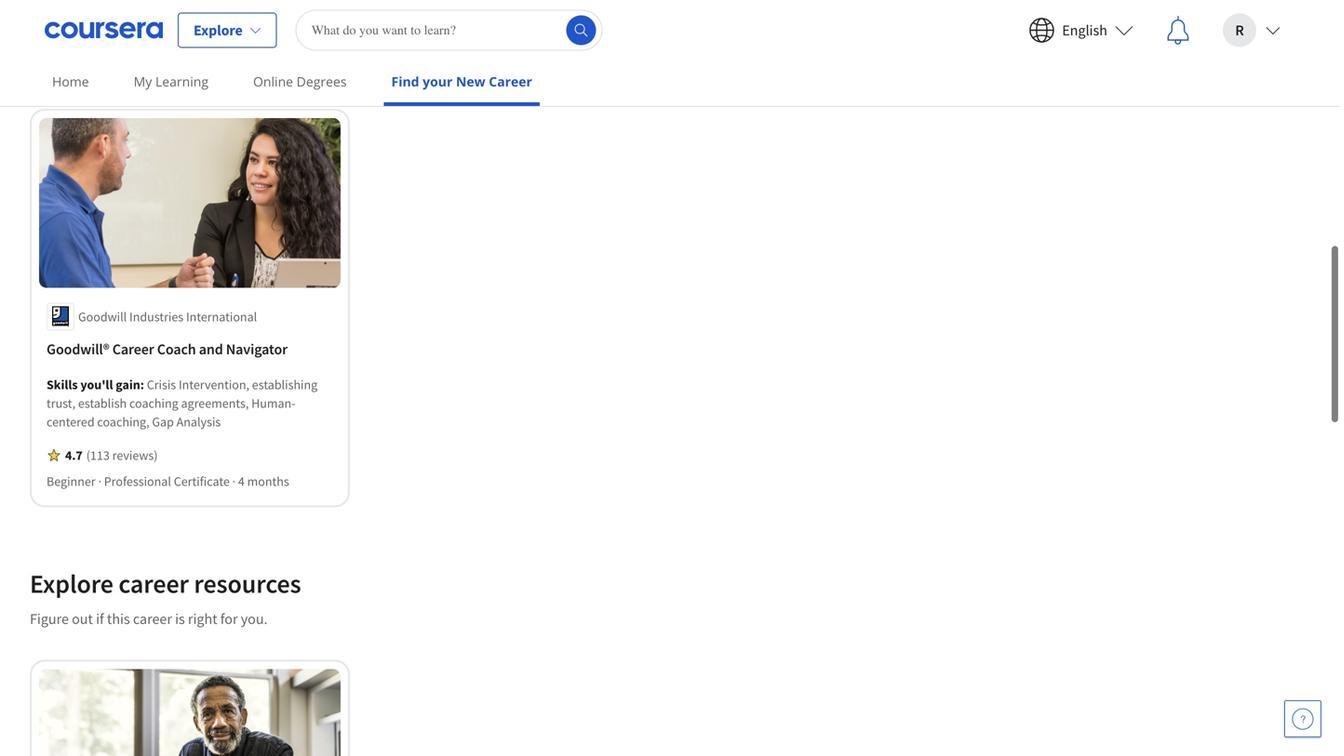 Task type: locate. For each thing, give the bounding box(es) containing it.
coursera image
[[45, 15, 163, 45]]

figure out if this career is right for you.
[[30, 608, 268, 627]]

your
[[327, 14, 378, 47], [206, 57, 234, 75], [423, 73, 453, 90]]

analysis
[[176, 412, 221, 428]]

career up figure out if this career is right for you.
[[119, 566, 189, 598]]

goodwill industries international
[[78, 306, 257, 323]]

out
[[72, 608, 93, 627]]

establishing
[[252, 374, 318, 391]]

to
[[298, 57, 310, 75]]

0 vertical spatial professional
[[30, 57, 107, 75]]

career
[[119, 566, 189, 598], [133, 608, 172, 627]]

0 horizontal spatial this
[[107, 608, 130, 627]]

0 vertical spatial explore
[[194, 21, 243, 40]]

explore
[[194, 21, 243, 40], [30, 566, 113, 598]]

0 vertical spatial this
[[313, 57, 337, 75]]

0 horizontal spatial your
[[206, 57, 234, 75]]

explore inside dropdown button
[[194, 21, 243, 40]]

0 vertical spatial career
[[489, 73, 532, 90]]

intervention,
[[179, 374, 249, 391]]

skills
[[238, 14, 294, 47]]

None search field
[[296, 10, 603, 51]]

certificates
[[110, 57, 180, 75]]

1 · from the left
[[98, 471, 101, 488]]

international
[[186, 306, 257, 323]]

(113
[[86, 445, 110, 462]]

this
[[313, 57, 337, 75], [107, 608, 130, 627]]

english
[[1062, 21, 1107, 40]]

4
[[238, 471, 245, 488]]

degrees
[[297, 73, 347, 90]]

develop
[[30, 14, 121, 47]]

help center image
[[1292, 708, 1314, 731]]

explore for explore
[[194, 21, 243, 40]]

1 vertical spatial explore
[[30, 566, 113, 598]]

your right find
[[423, 73, 453, 90]]

· left 4
[[232, 471, 236, 488]]

goodwill® career coach and navigator link
[[47, 336, 333, 359]]

find
[[391, 73, 419, 90]]

this right to
[[313, 57, 337, 75]]

coaching
[[129, 393, 178, 410]]

career
[[489, 73, 532, 90], [112, 338, 154, 357]]

crisis intervention, establishing trust, establish coaching agreements, human- centered coaching, gap analysis
[[47, 374, 318, 428]]

develop job-ready skills at your own pace
[[30, 14, 488, 47]]

online degrees link
[[246, 60, 354, 102]]

1 vertical spatial career
[[112, 338, 154, 357]]

· down the (113
[[98, 471, 101, 488]]

your up career.
[[327, 14, 378, 47]]

new
[[456, 73, 485, 90]]

explore career resources
[[30, 566, 301, 598]]

career right the new
[[489, 73, 532, 90]]

are
[[183, 57, 203, 75]]

gain
[[116, 374, 140, 391]]

no
[[384, 57, 402, 75]]

·
[[98, 471, 101, 488], [232, 471, 236, 488]]

0 horizontal spatial ·
[[98, 471, 101, 488]]

own
[[383, 14, 431, 47]]

your right are
[[206, 57, 234, 75]]

explore for explore career resources
[[30, 566, 113, 598]]

professional down reviews)
[[104, 471, 171, 488]]

explore up out
[[30, 566, 113, 598]]

learning
[[155, 73, 208, 90]]

home link
[[45, 60, 96, 102]]

my
[[134, 73, 152, 90]]

career up gain
[[112, 338, 154, 357]]

is
[[175, 608, 185, 627]]

professional
[[30, 57, 107, 75], [104, 471, 171, 488]]

:
[[140, 374, 144, 391]]

1 horizontal spatial ·
[[232, 471, 236, 488]]

0 vertical spatial career
[[119, 566, 189, 598]]

this right the if
[[107, 608, 130, 627]]

goodwill®
[[47, 338, 109, 357]]

professional down develop
[[30, 57, 107, 75]]

track
[[263, 57, 295, 75]]

career left is
[[133, 608, 172, 627]]

at
[[299, 14, 322, 47]]

trust,
[[47, 393, 75, 410]]

explore up are
[[194, 21, 243, 40]]

1 horizontal spatial explore
[[194, 21, 243, 40]]

0 horizontal spatial explore
[[30, 566, 113, 598]]



Task type: describe. For each thing, give the bounding box(es) containing it.
r button
[[1208, 0, 1295, 60]]

english button
[[1014, 0, 1148, 60]]

my learning
[[134, 73, 208, 90]]

1 horizontal spatial this
[[313, 57, 337, 75]]

explore button
[[178, 13, 277, 48]]

figure
[[30, 608, 69, 627]]

months
[[247, 471, 289, 488]]

beginner · professional certificate · 4 months
[[47, 471, 289, 488]]

ready
[[170, 14, 233, 47]]

1 horizontal spatial your
[[327, 14, 378, 47]]

2 horizontal spatial your
[[423, 73, 453, 90]]

find your new career
[[391, 73, 532, 90]]

right
[[188, 608, 217, 627]]

industries
[[129, 306, 183, 323]]

1 vertical spatial professional
[[104, 471, 171, 488]]

for
[[220, 608, 238, 627]]

2 · from the left
[[232, 471, 236, 488]]

goodwill
[[78, 306, 127, 323]]

pace
[[436, 14, 488, 47]]

human-
[[251, 393, 296, 410]]

gap
[[152, 412, 174, 428]]

4.7 (113 reviews)
[[65, 445, 158, 462]]

if
[[96, 608, 104, 627]]

certificate
[[174, 471, 230, 488]]

career.
[[339, 57, 381, 75]]

coach
[[157, 338, 196, 357]]

fast-
[[237, 57, 263, 75]]

goodwill® career coach and navigator
[[47, 338, 288, 357]]

you'll
[[80, 374, 113, 391]]

crisis
[[147, 374, 176, 391]]

beginner
[[47, 471, 96, 488]]

resources
[[194, 566, 301, 598]]

centered
[[47, 412, 95, 428]]

my learning link
[[126, 60, 216, 102]]

online degrees
[[253, 73, 347, 90]]

required.
[[476, 57, 533, 75]]

find your new career link
[[384, 60, 540, 106]]

agreements,
[[181, 393, 249, 410]]

you.
[[241, 608, 268, 627]]

0 horizontal spatial career
[[112, 338, 154, 357]]

r
[[1235, 21, 1244, 40]]

navigator
[[226, 338, 288, 357]]

1 vertical spatial this
[[107, 608, 130, 627]]

professional certificates are your fast-track to this career. no experience required.
[[30, 57, 533, 75]]

skills you'll gain :
[[47, 374, 147, 391]]

What do you want to learn? text field
[[296, 10, 603, 51]]

job-
[[126, 14, 170, 47]]

establish
[[78, 393, 127, 410]]

1 horizontal spatial career
[[489, 73, 532, 90]]

1 vertical spatial career
[[133, 608, 172, 627]]

4.7
[[65, 445, 83, 462]]

skills
[[47, 374, 78, 391]]

experience
[[405, 57, 473, 75]]

reviews)
[[112, 445, 158, 462]]

and
[[199, 338, 223, 357]]

home
[[52, 73, 89, 90]]

coaching,
[[97, 412, 149, 428]]

online
[[253, 73, 293, 90]]



Task type: vqa. For each thing, say whether or not it's contained in the screenshot.
Find Your New Career link at the left top
yes



